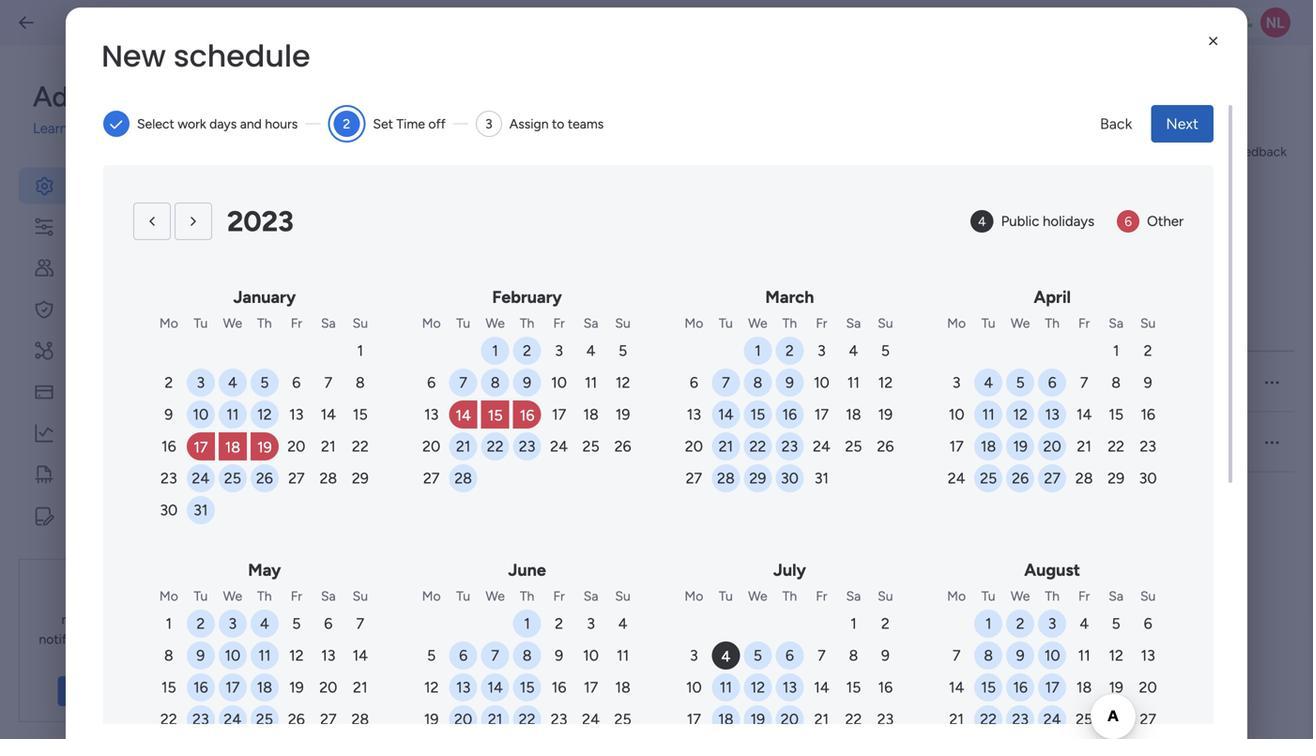 Task type: describe. For each thing, give the bounding box(es) containing it.
schedule right account
[[380, 375, 433, 391]]

we for august
[[1011, 589, 1030, 605]]

usage stats button
[[19, 416, 237, 452]]

1 vertical spatial 31 button
[[187, 497, 215, 525]]

select
[[137, 116, 174, 132]]

new inside field
[[101, 35, 166, 77]]

tu for march
[[719, 316, 733, 331]]

next
[[1167, 115, 1199, 133]]

directory
[[137, 506, 204, 526]]

working days
[[567, 317, 646, 333]]

fr for may
[[291, 589, 302, 605]]

29 for 2nd 29 button from left
[[750, 470, 767, 488]]

th for march
[[783, 316, 797, 331]]

row containing account schedule
[[312, 353, 1295, 413]]

29 for 1st 29 button
[[352, 470, 369, 488]]

days inside button
[[210, 116, 237, 132]]

assign to teams
[[510, 116, 604, 132]]

april
[[1034, 287, 1071, 308]]

profile
[[321, 90, 367, 109]]

work
[[312, 140, 388, 182]]

new schedule dialog
[[0, 0, 1314, 740]]

th for august
[[1045, 589, 1060, 605]]

tidy up
[[70, 465, 128, 485]]

february
[[492, 287, 562, 308]]

close image
[[1205, 32, 1224, 51]]

su for may
[[353, 589, 368, 605]]

schedule right a
[[1134, 375, 1187, 391]]

august
[[1025, 561, 1081, 581]]

fr for february
[[554, 316, 565, 331]]

default
[[448, 375, 491, 391]]

select work days and hours button
[[103, 111, 298, 137]]

billing
[[70, 382, 114, 402]]

tu for february
[[457, 316, 470, 331]]

su for february
[[615, 316, 631, 331]]

tidy
[[70, 465, 102, 485]]

a
[[1125, 375, 1131, 391]]

assigned
[[1054, 375, 1105, 391]]

29 for third 29 button from left
[[1108, 470, 1125, 488]]

give
[[1202, 144, 1229, 160]]

anyone who is not assigned to a schedule
[[941, 375, 1187, 391]]

on
[[75, 652, 90, 668]]

profile link
[[302, 83, 386, 118]]

fr for august
[[1079, 589, 1090, 605]]

row group inside grid
[[312, 353, 1295, 473]]

we for february
[[486, 316, 505, 331]]

monday.com
[[62, 612, 138, 628]]

directly
[[116, 632, 160, 648]]

more inside "administration learn more"
[[71, 120, 104, 137]]

2 horizontal spatial 30 button
[[1134, 465, 1163, 493]]

3 29 button from the left
[[1103, 465, 1131, 493]]

sa for august
[[1109, 589, 1124, 605]]

th for june
[[520, 589, 535, 605]]

content
[[70, 506, 133, 526]]

account schedule
[[327, 375, 433, 391]]

to for assigned
[[1000, 317, 1012, 333]]

to for assign
[[552, 116, 565, 132]]

march
[[766, 287, 814, 308]]

your
[[99, 592, 125, 608]]

su for april
[[1141, 316, 1156, 331]]

tidy up button
[[19, 457, 237, 493]]

grid containing schedule
[[308, 300, 1295, 740]]

content directory button
[[19, 498, 237, 535]]

more inside button
[[102, 684, 133, 700]]

mo for february
[[422, 316, 441, 331]]

is
[[1018, 375, 1027, 391]]

may
[[248, 561, 281, 581]]

edit for new schedule
[[815, 435, 839, 451]]

new schedule inside field
[[101, 35, 310, 77]]

holidays
[[1043, 213, 1095, 230]]

tu for july
[[719, 589, 733, 605]]

th for july
[[783, 589, 797, 605]]

hours
[[265, 116, 298, 132]]

new schedule inside button
[[327, 435, 410, 451]]

31 for 31 button to the top
[[815, 470, 829, 488]]

fr for april
[[1079, 316, 1090, 331]]

give feedback
[[1202, 144, 1287, 160]]

stats
[[122, 423, 159, 444]]

schedule
[[332, 317, 387, 333]]

0 vertical spatial 31 button
[[808, 465, 836, 493]]

january
[[233, 287, 296, 308]]

mo for april
[[948, 316, 966, 331]]

fr for january
[[291, 316, 302, 331]]

feedback
[[1233, 144, 1287, 160]]

learn more
[[66, 684, 133, 700]]

edit for account schedule
[[815, 375, 839, 391]]

who
[[989, 375, 1015, 391]]

tu for august
[[982, 589, 996, 605]]

time off
[[815, 317, 865, 333]]

New schedule field
[[97, 31, 859, 82]]

june
[[508, 561, 546, 581]]

schedule inside button
[[358, 435, 410, 451]]

users button
[[19, 250, 237, 287]]

tu for april
[[982, 316, 996, 331]]

assign
[[510, 116, 549, 132]]

general button
[[19, 168, 237, 204]]

set time off
[[373, 116, 446, 132]]

0 horizontal spatial 30
[[160, 502, 178, 520]]

public
[[1002, 213, 1040, 230]]

security button
[[19, 292, 237, 328]]

back to workspace image
[[17, 13, 36, 32]]

customization
[[70, 217, 180, 237]]

schedule down set time off
[[396, 140, 533, 182]]

mo for august
[[948, 589, 966, 605]]

back button
[[1086, 105, 1148, 143]]

not
[[1030, 375, 1050, 391]]

get
[[74, 592, 96, 608]]

usage stats
[[70, 423, 159, 444]]

give feedback button
[[1169, 137, 1295, 167]]

fr for june
[[554, 589, 565, 605]]

content directory
[[70, 506, 204, 526]]

general
[[70, 176, 129, 196]]

row containing new schedule
[[312, 413, 1295, 473]]

assigned to
[[942, 317, 1012, 333]]

usage
[[70, 423, 118, 444]]

0 horizontal spatial 30 button
[[155, 497, 183, 525]]

working
[[567, 317, 616, 333]]

th for february
[[520, 316, 535, 331]]

anyone
[[941, 375, 986, 391]]

new inside button
[[327, 435, 354, 451]]

and
[[240, 116, 262, 132]]



Task type: locate. For each thing, give the bounding box(es) containing it.
notifications
[[39, 632, 113, 648]]

we for june
[[486, 589, 505, 605]]

6
[[1125, 214, 1133, 230], [292, 374, 301, 392], [427, 374, 436, 392], [690, 374, 699, 392], [1049, 374, 1057, 392], [324, 616, 333, 633], [1144, 616, 1153, 633], [459, 647, 468, 665], [786, 647, 794, 665]]

row
[[308, 300, 1295, 353], [312, 353, 1295, 413], [312, 413, 1295, 473]]

july
[[774, 561, 806, 581]]

8 button
[[346, 369, 375, 397], [481, 369, 510, 397], [744, 369, 772, 397], [1103, 369, 1131, 397], [155, 642, 183, 670], [513, 642, 541, 670], [840, 642, 868, 670], [975, 642, 1003, 670]]

sa for july
[[847, 589, 861, 605]]

0 vertical spatial days
[[210, 116, 237, 132]]

edit time off button for new schedule
[[815, 433, 941, 453]]

public holidays
[[1002, 213, 1095, 230]]

days inside grid
[[619, 317, 646, 333]]

0 horizontal spatial days
[[210, 116, 237, 132]]

2 edit from the top
[[815, 435, 839, 451]]

2 horizontal spatial 29 button
[[1103, 465, 1131, 493]]

31 for 31 button to the bottom
[[194, 502, 208, 520]]

we for may
[[223, 589, 242, 605]]

mo for june
[[422, 589, 441, 605]]

3 29 from the left
[[1108, 470, 1125, 488]]

sa for june
[[584, 589, 599, 605]]

mo
[[160, 316, 178, 331], [422, 316, 441, 331], [685, 316, 704, 331], [948, 316, 966, 331], [594, 375, 613, 391], [594, 435, 613, 451], [160, 589, 178, 605], [422, 589, 441, 605], [685, 589, 704, 605], [948, 589, 966, 605]]

1 vertical spatial edit time off
[[815, 435, 891, 451]]

customization button
[[19, 209, 237, 246]]

0 vertical spatial 31
[[815, 470, 829, 488]]

1 vertical spatial learn
[[66, 684, 99, 700]]

1 horizontal spatial days
[[619, 317, 646, 333]]

1 horizontal spatial 31 button
[[808, 465, 836, 493]]

0 vertical spatial edit time off button
[[815, 373, 941, 393]]

1 horizontal spatial new schedule
[[327, 435, 410, 451]]

su for july
[[878, 589, 894, 605]]

18
[[583, 406, 599, 424], [846, 406, 862, 424], [981, 438, 997, 456], [225, 439, 240, 457], [257, 679, 272, 697], [615, 679, 631, 697], [1077, 679, 1092, 697], [718, 711, 734, 729]]

schedule inside field
[[173, 35, 310, 77]]

learn more link
[[33, 118, 237, 139]]

1 vertical spatial edit
[[815, 435, 839, 451]]

2 29 button from the left
[[744, 465, 772, 493]]

fr for july
[[816, 589, 828, 605]]

1 horizontal spatial 30 button
[[776, 465, 804, 493]]

set
[[373, 116, 393, 132]]

1 vertical spatial new
[[327, 435, 354, 451]]

1 edit time off button from the top
[[815, 373, 941, 393]]

13
[[289, 406, 304, 424], [424, 406, 439, 424], [687, 406, 701, 424], [1046, 406, 1060, 424], [321, 647, 336, 665], [1141, 647, 1156, 665], [456, 679, 471, 697], [783, 679, 797, 697]]

30 button
[[776, 465, 804, 493], [1134, 465, 1163, 493], [155, 497, 183, 525]]

new schedule document
[[66, 8, 1248, 740]]

0 vertical spatial edit
[[815, 375, 839, 391]]

su for march
[[878, 316, 894, 331]]

get your monday.com notifications directly on slack
[[39, 592, 160, 668]]

1 edit from the top
[[815, 375, 839, 391]]

th for may
[[257, 589, 272, 605]]

more down slack
[[102, 684, 133, 700]]

24
[[550, 438, 568, 456], [813, 438, 831, 456], [192, 470, 210, 488], [948, 470, 966, 488], [224, 711, 242, 729], [582, 711, 600, 729], [1044, 711, 1062, 729]]

we for april
[[1011, 316, 1030, 331]]

we for march
[[749, 316, 768, 331]]

1 edit time off from the top
[[815, 375, 891, 391]]

5
[[619, 342, 627, 360], [882, 342, 890, 360], [260, 374, 269, 392], [1017, 374, 1025, 392], [292, 616, 301, 633], [1112, 616, 1121, 633], [427, 647, 436, 665], [754, 647, 762, 665]]

1 vertical spatial more
[[102, 684, 133, 700]]

25 button
[[577, 433, 605, 461], [840, 433, 868, 461], [219, 465, 247, 493], [975, 465, 1003, 493], [251, 706, 279, 734], [609, 706, 637, 734], [1071, 706, 1099, 734]]

edit time off for account schedule
[[815, 375, 891, 391]]

we
[[223, 316, 242, 331], [486, 316, 505, 331], [749, 316, 768, 331], [1011, 316, 1030, 331], [223, 589, 242, 605], [486, 589, 505, 605], [749, 589, 768, 605], [1011, 589, 1030, 605]]

row containing schedule
[[308, 300, 1295, 353]]

learn down on
[[66, 684, 99, 700]]

more down administration
[[71, 120, 104, 137]]

1 vertical spatial 31
[[194, 502, 208, 520]]

20
[[288, 438, 306, 456], [423, 438, 441, 456], [685, 438, 703, 456], [1044, 438, 1062, 456], [319, 679, 338, 697], [1140, 679, 1158, 697], [454, 711, 473, 729], [781, 711, 799, 729]]

1
[[357, 342, 364, 360], [492, 342, 499, 360], [755, 342, 761, 360], [1114, 342, 1120, 360], [166, 616, 172, 633], [524, 616, 530, 633], [851, 616, 857, 633], [986, 616, 992, 633]]

1 horizontal spatial 31
[[815, 470, 829, 488]]

select work days and hours
[[137, 116, 298, 132]]

1 horizontal spatial to
[[1000, 317, 1012, 333]]

security
[[70, 300, 132, 320]]

api (setup and view your account api token) image
[[33, 340, 55, 362]]

slack
[[93, 652, 124, 668]]

28 button
[[314, 465, 343, 493], [449, 465, 478, 493], [712, 465, 740, 493], [1071, 465, 1099, 493], [346, 706, 375, 734]]

learn inside "administration learn more"
[[33, 120, 68, 137]]

new up administration
[[101, 35, 166, 77]]

0 horizontal spatial new
[[101, 35, 166, 77]]

30
[[781, 470, 799, 488], [1140, 470, 1157, 488], [160, 502, 178, 520]]

1 vertical spatial edit time off button
[[815, 433, 941, 453]]

tu for may
[[194, 589, 208, 605]]

9 button
[[513, 369, 541, 397], [776, 369, 804, 397], [1134, 369, 1163, 397], [155, 401, 183, 429], [187, 642, 215, 670], [545, 642, 573, 670], [872, 642, 900, 670], [1007, 642, 1035, 670]]

schedule
[[173, 35, 310, 77], [396, 140, 533, 182], [380, 375, 433, 391], [1134, 375, 1187, 391], [358, 435, 410, 451]]

learn inside button
[[66, 684, 99, 700]]

next button
[[1152, 105, 1214, 143]]

mo for july
[[685, 589, 704, 605]]

teams
[[568, 116, 604, 132]]

0 horizontal spatial 29
[[352, 470, 369, 488]]

new schedule down 'account schedule'
[[327, 435, 410, 451]]

0 vertical spatial learn
[[33, 120, 68, 137]]

sa for may
[[321, 589, 336, 605]]

row group containing account schedule
[[312, 353, 1295, 473]]

days left and
[[210, 116, 237, 132]]

learn
[[33, 120, 68, 137], [66, 684, 99, 700]]

2 edit time off from the top
[[815, 435, 891, 451]]

edit time off button for account schedule
[[815, 373, 941, 393]]

0 horizontal spatial to
[[552, 116, 565, 132]]

back
[[1101, 115, 1133, 133]]

learn down administration
[[33, 120, 68, 137]]

noah lott image
[[1261, 8, 1291, 38]]

administration learn more
[[33, 80, 220, 137]]

new down account
[[327, 435, 354, 451]]

1 horizontal spatial 30
[[781, 470, 799, 488]]

row group
[[312, 353, 1295, 473]]

th
[[257, 316, 272, 331], [520, 316, 535, 331], [783, 316, 797, 331], [1045, 316, 1060, 331], [691, 375, 706, 391], [691, 435, 706, 451], [257, 589, 272, 605], [520, 589, 535, 605], [783, 589, 797, 605], [1045, 589, 1060, 605]]

1 vertical spatial new schedule
[[327, 435, 410, 451]]

su for january
[[353, 316, 368, 331]]

su
[[353, 316, 368, 331], [615, 316, 631, 331], [878, 316, 894, 331], [1141, 316, 1156, 331], [564, 375, 579, 391], [564, 435, 579, 451], [353, 589, 368, 605], [615, 589, 631, 605], [878, 589, 894, 605], [1141, 589, 1156, 605]]

su for august
[[1141, 589, 1156, 605]]

mo for may
[[160, 589, 178, 605]]

13 button
[[282, 401, 311, 429], [417, 401, 446, 429], [680, 401, 708, 429], [1039, 401, 1067, 429], [314, 642, 343, 670], [1134, 642, 1163, 670], [449, 674, 478, 702], [776, 674, 804, 702]]

19
[[616, 406, 630, 424], [878, 406, 893, 424], [1014, 438, 1028, 456], [257, 439, 272, 457], [289, 679, 304, 697], [1109, 679, 1124, 697], [424, 711, 439, 729], [751, 711, 765, 729]]

1 vertical spatial days
[[619, 317, 646, 333]]

off inside new schedule document
[[428, 116, 446, 132]]

1 29 button from the left
[[346, 465, 375, 493]]

users
[[70, 258, 113, 278]]

learn more button
[[58, 677, 141, 707]]

administration
[[33, 80, 220, 114]]

other
[[1148, 213, 1184, 230]]

18 button
[[577, 401, 605, 429], [840, 401, 868, 429], [219, 433, 247, 461], [975, 433, 1003, 461], [251, 674, 279, 702], [609, 674, 637, 702], [1071, 674, 1099, 702], [712, 706, 740, 734]]

fr
[[291, 316, 302, 331], [554, 316, 565, 331], [816, 316, 828, 331], [1079, 316, 1090, 331], [721, 375, 732, 391], [721, 435, 732, 451], [291, 589, 302, 605], [554, 589, 565, 605], [816, 589, 828, 605], [1079, 589, 1090, 605]]

tu for january
[[194, 316, 208, 331]]

up
[[106, 465, 128, 485]]

1 29 from the left
[[352, 470, 369, 488]]

tu for june
[[457, 589, 470, 605]]

23 button
[[513, 433, 541, 461], [776, 433, 804, 461], [1134, 433, 1163, 461], [155, 465, 183, 493], [187, 706, 215, 734], [545, 706, 573, 734], [872, 706, 900, 734], [1007, 706, 1035, 734]]

assigned
[[942, 317, 996, 333]]

1 horizontal spatial 29 button
[[744, 465, 772, 493]]

8
[[356, 374, 365, 392], [491, 374, 500, 392], [754, 374, 763, 392], [1112, 374, 1121, 392], [164, 647, 173, 665], [523, 647, 532, 665], [849, 647, 859, 665], [984, 647, 994, 665]]

work schedule
[[312, 140, 533, 182]]

to inside new schedule document
[[552, 116, 565, 132]]

mo for january
[[160, 316, 178, 331]]

to left teams
[[552, 116, 565, 132]]

sa for january
[[321, 316, 336, 331]]

time inside new schedule document
[[397, 116, 425, 132]]

we for july
[[749, 589, 768, 605]]

23
[[519, 438, 536, 456], [782, 438, 798, 456], [1140, 438, 1157, 456], [161, 470, 177, 488], [193, 711, 209, 729], [551, 711, 568, 729], [878, 711, 894, 729], [1013, 711, 1029, 729]]

schedule up and
[[173, 35, 310, 77]]

0 vertical spatial new
[[101, 35, 166, 77]]

to right 'assigned'
[[1000, 317, 1012, 333]]

0 horizontal spatial new schedule
[[101, 35, 310, 77]]

sa for february
[[584, 316, 599, 331]]

grid
[[308, 300, 1295, 740]]

2 horizontal spatial 30
[[1140, 470, 1157, 488]]

days right working
[[619, 317, 646, 333]]

19 button
[[609, 401, 637, 429], [872, 401, 900, 429], [251, 433, 279, 461], [1007, 433, 1035, 461], [282, 674, 311, 702], [1103, 674, 1131, 702], [417, 706, 446, 734], [744, 706, 772, 734]]

5 button
[[609, 337, 637, 365], [872, 337, 900, 365], [251, 369, 279, 397], [1007, 369, 1035, 397], [282, 610, 311, 639], [1103, 610, 1131, 639], [417, 642, 446, 670], [744, 642, 772, 670]]

work
[[178, 116, 206, 132]]

12 button
[[609, 369, 637, 397], [872, 369, 900, 397], [251, 401, 279, 429], [1007, 401, 1035, 429], [282, 642, 311, 670], [1103, 642, 1131, 670], [417, 674, 446, 702], [744, 674, 772, 702]]

1 horizontal spatial 29
[[750, 470, 767, 488]]

billing button
[[19, 374, 237, 411]]

new schedule up select work days and hours button
[[101, 35, 310, 77]]

new schedule button
[[312, 418, 564, 468]]

su for june
[[615, 589, 631, 605]]

2 button
[[334, 111, 360, 137], [513, 337, 541, 365], [776, 337, 804, 365], [1134, 337, 1163, 365], [155, 369, 183, 397], [187, 610, 215, 639], [545, 610, 573, 639], [872, 610, 900, 639], [1007, 610, 1035, 639]]

0 vertical spatial new schedule
[[101, 35, 310, 77]]

th for january
[[257, 316, 272, 331]]

1 horizontal spatial new
[[327, 435, 354, 451]]

account
[[327, 375, 377, 391]]

th for april
[[1045, 316, 1060, 331]]

15 button
[[346, 401, 375, 429], [481, 401, 510, 429], [744, 401, 772, 429], [1103, 401, 1131, 429], [155, 674, 183, 702], [513, 674, 541, 702], [840, 674, 868, 702], [975, 674, 1003, 702]]

26
[[615, 438, 632, 456], [877, 438, 894, 456], [256, 470, 273, 488], [1012, 470, 1029, 488], [288, 711, 305, 729], [1108, 711, 1125, 729]]

0 vertical spatial edit time off
[[815, 375, 891, 391]]

sa for march
[[847, 316, 861, 331]]

2 horizontal spatial 29
[[1108, 470, 1125, 488]]

0 horizontal spatial 29 button
[[346, 465, 375, 493]]

2 edit time off button from the top
[[815, 433, 941, 453]]

sa for april
[[1109, 316, 1124, 331]]

17 button
[[545, 401, 573, 429], [808, 401, 836, 429], [187, 433, 215, 461], [943, 433, 971, 461], [219, 674, 247, 702], [577, 674, 605, 702], [1039, 674, 1067, 702], [680, 706, 708, 734]]

new
[[101, 35, 166, 77], [327, 435, 354, 451]]

29
[[352, 470, 369, 488], [750, 470, 767, 488], [1108, 470, 1125, 488]]

1 vertical spatial to
[[1000, 317, 1012, 333]]

21
[[321, 438, 336, 456], [456, 438, 471, 456], [719, 438, 734, 456], [1077, 438, 1092, 456], [353, 679, 368, 697], [488, 711, 503, 729], [815, 711, 829, 729], [950, 711, 964, 729]]

2023
[[227, 205, 294, 239]]

we for january
[[223, 316, 242, 331]]

7 button
[[314, 369, 343, 397], [449, 369, 478, 397], [712, 369, 740, 397], [1071, 369, 1099, 397], [346, 610, 375, 639], [481, 642, 510, 670], [808, 642, 836, 670], [943, 642, 971, 670]]

default element
[[441, 371, 519, 394]]

0 horizontal spatial 31 button
[[187, 497, 215, 525]]

to left a
[[1109, 375, 1121, 391]]

to
[[552, 116, 565, 132], [1000, 317, 1012, 333], [1109, 375, 1121, 391]]

mo for march
[[685, 316, 704, 331]]

schedule down 'account schedule'
[[358, 435, 410, 451]]

0 vertical spatial more
[[71, 120, 104, 137]]

days
[[210, 116, 237, 132], [619, 317, 646, 333]]

2 vertical spatial to
[[1109, 375, 1121, 391]]

edit time off for new schedule
[[815, 435, 891, 451]]

2 horizontal spatial to
[[1109, 375, 1121, 391]]

16 button
[[513, 401, 541, 429], [776, 401, 804, 429], [1134, 401, 1163, 429], [155, 433, 183, 461], [187, 674, 215, 702], [545, 674, 573, 702], [872, 674, 900, 702], [1007, 674, 1035, 702]]

fr for march
[[816, 316, 828, 331]]

7
[[324, 374, 333, 392], [459, 374, 468, 392], [722, 374, 730, 392], [1081, 374, 1089, 392], [356, 616, 364, 633], [491, 647, 499, 665], [818, 647, 826, 665], [953, 647, 961, 665]]

off
[[428, 116, 446, 132], [847, 317, 865, 333], [874, 375, 891, 391], [874, 435, 891, 451]]

2 29 from the left
[[750, 470, 767, 488]]

0 horizontal spatial 31
[[194, 502, 208, 520]]

21 button
[[314, 433, 343, 461], [449, 433, 478, 461], [712, 433, 740, 461], [1071, 433, 1099, 461], [346, 674, 375, 702], [481, 706, 510, 734], [808, 706, 836, 734], [943, 706, 971, 734]]

0 vertical spatial to
[[552, 116, 565, 132]]



Task type: vqa. For each thing, say whether or not it's contained in the screenshot.


